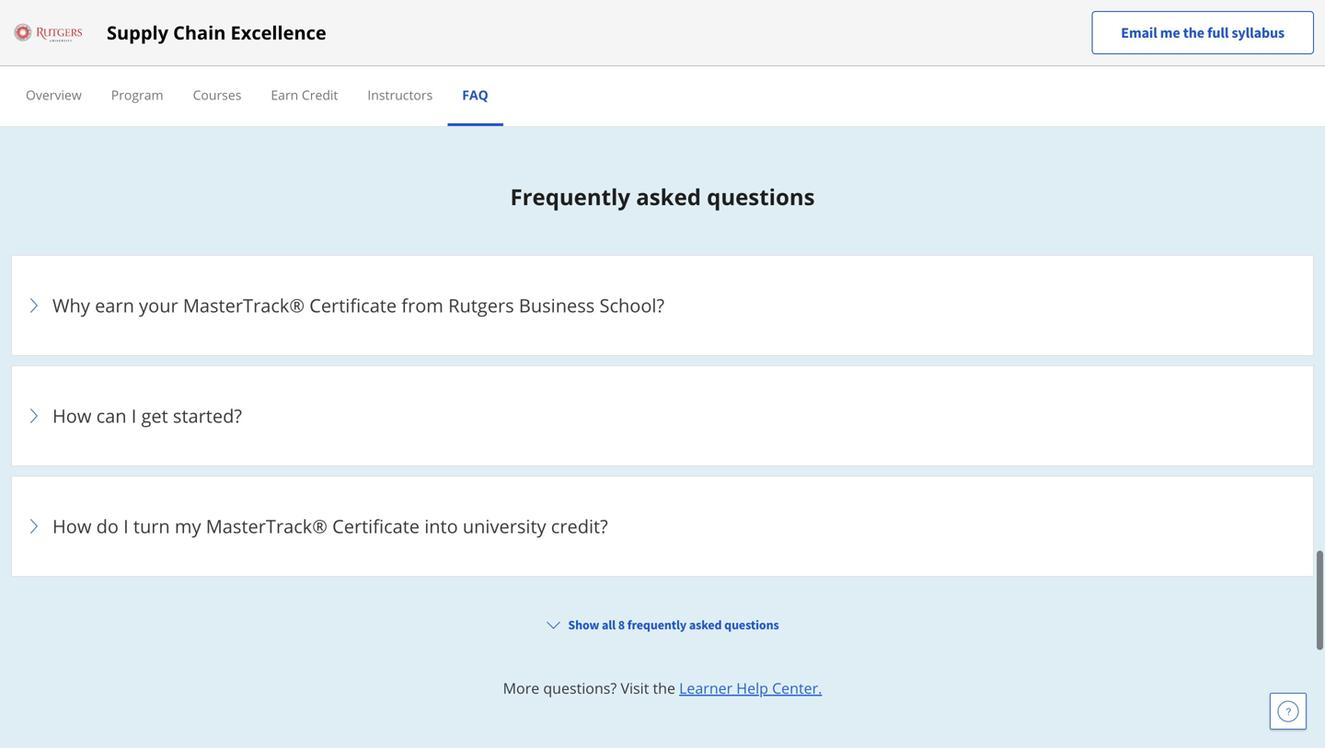 Task type: locate. For each thing, give the bounding box(es) containing it.
chevron right image for how can i get started?
[[23, 405, 45, 427]]

1 vertical spatial certificate
[[332, 513, 420, 539]]

certificate
[[310, 293, 397, 318], [332, 513, 420, 539]]

frequently
[[628, 617, 687, 633]]

chevron right image inside how can i get started? 'dropdown button'
[[23, 405, 45, 427]]

2 vertical spatial chevron right image
[[23, 515, 45, 537]]

rutgers
[[448, 293, 514, 318]]

i
[[131, 403, 137, 428], [123, 513, 129, 539]]

0 vertical spatial how
[[52, 403, 92, 428]]

show
[[568, 617, 600, 633]]

more questions? visit the learner help center.
[[503, 678, 822, 698]]

chevron right image left why
[[23, 294, 45, 316]]

questions?
[[543, 678, 617, 698]]

the
[[1184, 23, 1205, 42], [653, 678, 676, 698]]

i inside 'dropdown button'
[[131, 403, 137, 428]]

1 vertical spatial how
[[52, 513, 92, 539]]

0 vertical spatial chevron right image
[[23, 294, 45, 316]]

why earn your mastertrack® certificate from rutgers business school?
[[52, 293, 665, 318]]

excellence
[[231, 20, 327, 45]]

email me the full syllabus
[[1122, 23, 1285, 42]]

mastertrack® right my
[[206, 513, 328, 539]]

me
[[1161, 23, 1181, 42]]

chevron right image inside why earn your mastertrack® certificate from rutgers business school? dropdown button
[[23, 294, 45, 316]]

1 vertical spatial chevron right image
[[23, 405, 45, 427]]

how for how do i turn my mastertrack® certificate into university credit?
[[52, 513, 92, 539]]

supply chain excellence
[[107, 20, 327, 45]]

questions inside dropdown button
[[725, 617, 779, 633]]

1 vertical spatial mastertrack®
[[206, 513, 328, 539]]

how can i get started? button
[[23, 377, 1303, 455]]

i for do
[[123, 513, 129, 539]]

how left do
[[52, 513, 92, 539]]

1 vertical spatial asked
[[689, 617, 722, 633]]

syllabus
[[1232, 23, 1285, 42]]

center.
[[772, 678, 822, 698]]

mastertrack®
[[183, 293, 305, 318], [206, 513, 328, 539]]

2 chevron right image from the top
[[23, 405, 45, 427]]

all
[[602, 617, 616, 633]]

1 vertical spatial questions
[[725, 617, 779, 633]]

i right do
[[123, 513, 129, 539]]

0 vertical spatial the
[[1184, 23, 1205, 42]]

earn
[[271, 86, 299, 104]]

2 how from the top
[[52, 513, 92, 539]]

rutgers university image
[[11, 18, 85, 47]]

chevron right image
[[23, 294, 45, 316], [23, 405, 45, 427], [23, 515, 45, 537]]

1 chevron right image from the top
[[23, 294, 45, 316]]

get
[[141, 403, 168, 428]]

mastertrack® right your at the top left of the page
[[183, 293, 305, 318]]

0 horizontal spatial the
[[653, 678, 676, 698]]

1 horizontal spatial the
[[1184, 23, 1205, 42]]

why earn your mastertrack® certificate from rutgers business school? button
[[23, 267, 1303, 344]]

1 vertical spatial the
[[653, 678, 676, 698]]

chevron right image left can
[[23, 405, 45, 427]]

how do i turn my mastertrack® certificate into university credit? list item
[[11, 476, 1315, 577]]

3 chevron right image from the top
[[23, 515, 45, 537]]

turn
[[133, 513, 170, 539]]

earn credit link
[[271, 86, 338, 104]]

overview link
[[26, 86, 82, 104]]

mastertrack® inside dropdown button
[[183, 293, 305, 318]]

how inside 'dropdown button'
[[52, 403, 92, 428]]

full
[[1208, 23, 1229, 42]]

how can i get started?
[[52, 403, 242, 428]]

0 vertical spatial asked
[[636, 182, 701, 212]]

0 vertical spatial list item
[[11, 586, 1315, 687]]

1 horizontal spatial i
[[131, 403, 137, 428]]

chevron right image inside 'how do i turn my mastertrack® certificate into university credit?' dropdown button
[[23, 515, 45, 537]]

0 horizontal spatial i
[[123, 513, 129, 539]]

questions
[[707, 182, 815, 212], [725, 617, 779, 633]]

into
[[425, 513, 458, 539]]

certificate left into
[[332, 513, 420, 539]]

certificate menu element
[[11, 66, 1315, 126]]

1 how from the top
[[52, 403, 92, 428]]

i left get
[[131, 403, 137, 428]]

asked
[[636, 182, 701, 212], [689, 617, 722, 633]]

0 vertical spatial questions
[[707, 182, 815, 212]]

1 vertical spatial list item
[[11, 697, 1315, 748]]

chevron right image left do
[[23, 515, 45, 537]]

the right me
[[1184, 23, 1205, 42]]

overview
[[26, 86, 82, 104]]

courses
[[193, 86, 242, 104]]

certificate left from
[[310, 293, 397, 318]]

mastertrack® inside dropdown button
[[206, 513, 328, 539]]

certificate inside dropdown button
[[310, 293, 397, 318]]

how for how can i get started?
[[52, 403, 92, 428]]

0 vertical spatial i
[[131, 403, 137, 428]]

how
[[52, 403, 92, 428], [52, 513, 92, 539]]

the right visit
[[653, 678, 676, 698]]

i inside dropdown button
[[123, 513, 129, 539]]

your
[[139, 293, 178, 318]]

how left can
[[52, 403, 92, 428]]

how inside dropdown button
[[52, 513, 92, 539]]

0 vertical spatial certificate
[[310, 293, 397, 318]]

list item
[[11, 586, 1315, 687], [11, 697, 1315, 748]]

faq
[[462, 86, 489, 104]]

faq link
[[462, 86, 489, 104]]

1 vertical spatial i
[[123, 513, 129, 539]]

chain
[[173, 20, 226, 45]]

0 vertical spatial mastertrack®
[[183, 293, 305, 318]]

email
[[1122, 23, 1158, 42]]

asked inside show all 8 frequently asked questions dropdown button
[[689, 617, 722, 633]]



Task type: describe. For each thing, give the bounding box(es) containing it.
do
[[96, 513, 119, 539]]

why
[[52, 293, 90, 318]]

visit
[[621, 678, 649, 698]]

school?
[[600, 293, 665, 318]]

chevron right image for how do i turn my mastertrack® certificate into university credit?
[[23, 515, 45, 537]]

instructors link
[[368, 86, 433, 104]]

how do i turn my mastertrack® certificate into university credit? button
[[23, 488, 1303, 565]]

how do i turn my mastertrack® certificate into university credit?
[[52, 513, 608, 539]]

my
[[175, 513, 201, 539]]

instructors
[[368, 86, 433, 104]]

1 list item from the top
[[11, 586, 1315, 687]]

frequently
[[510, 182, 631, 212]]

collapsed list
[[11, 255, 1315, 748]]

from
[[402, 293, 444, 318]]

program
[[111, 86, 163, 104]]

credit?
[[551, 513, 608, 539]]

certificate inside dropdown button
[[332, 513, 420, 539]]

email me the full syllabus button
[[1092, 11, 1315, 54]]

chevron right image for why earn your mastertrack® certificate from rutgers business school?
[[23, 294, 45, 316]]

help
[[737, 678, 769, 698]]

earn credit
[[271, 86, 338, 104]]

program link
[[111, 86, 163, 104]]

help center image
[[1278, 701, 1300, 723]]

the inside email me the full syllabus button
[[1184, 23, 1205, 42]]

credit
[[302, 86, 338, 104]]

more
[[503, 678, 540, 698]]

earn
[[95, 293, 134, 318]]

learner
[[679, 678, 733, 698]]

university
[[463, 513, 546, 539]]

supply
[[107, 20, 168, 45]]

courses link
[[193, 86, 242, 104]]

can
[[96, 403, 127, 428]]

frequently asked questions
[[510, 182, 815, 212]]

2 list item from the top
[[11, 697, 1315, 748]]

show all 8 frequently asked questions button
[[539, 608, 787, 641]]

i for can
[[131, 403, 137, 428]]

learner help center. link
[[679, 678, 822, 698]]

business
[[519, 293, 595, 318]]

why earn your mastertrack® certificate from rutgers business school? list item
[[11, 255, 1315, 356]]

started?
[[173, 403, 242, 428]]

how can i get started? list item
[[11, 365, 1315, 467]]

show all 8 frequently asked questions
[[568, 617, 779, 633]]

8
[[618, 617, 625, 633]]



Task type: vqa. For each thing, say whether or not it's contained in the screenshot.
email me the full syllabus button
yes



